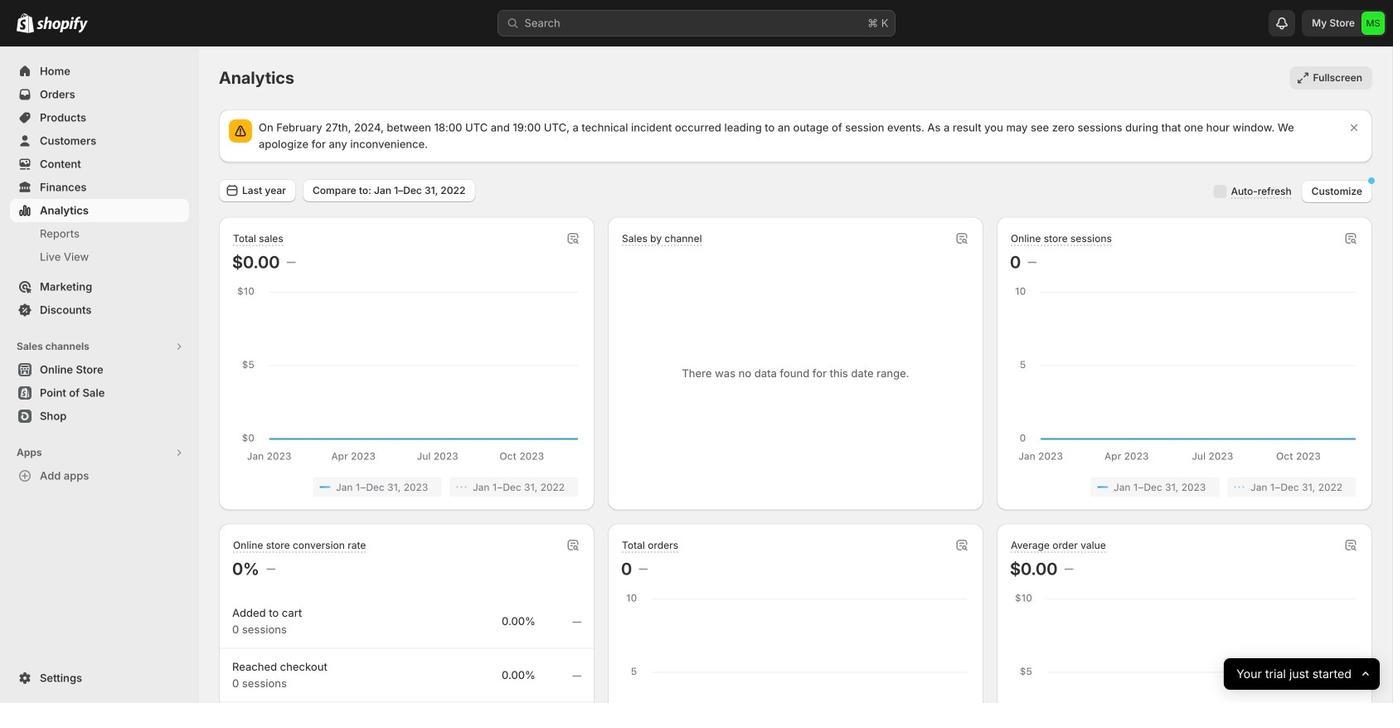 Task type: describe. For each thing, give the bounding box(es) containing it.
shopify image
[[36, 16, 88, 33]]

1 list from the left
[[235, 477, 578, 497]]

shopify image
[[17, 13, 34, 33]]



Task type: vqa. For each thing, say whether or not it's contained in the screenshot.
text box
no



Task type: locate. For each thing, give the bounding box(es) containing it.
list
[[235, 477, 578, 497], [1013, 477, 1356, 497]]

0 horizontal spatial list
[[235, 477, 578, 497]]

2 list from the left
[[1013, 477, 1356, 497]]

1 horizontal spatial list
[[1013, 477, 1356, 497]]

my store image
[[1362, 12, 1385, 35]]



